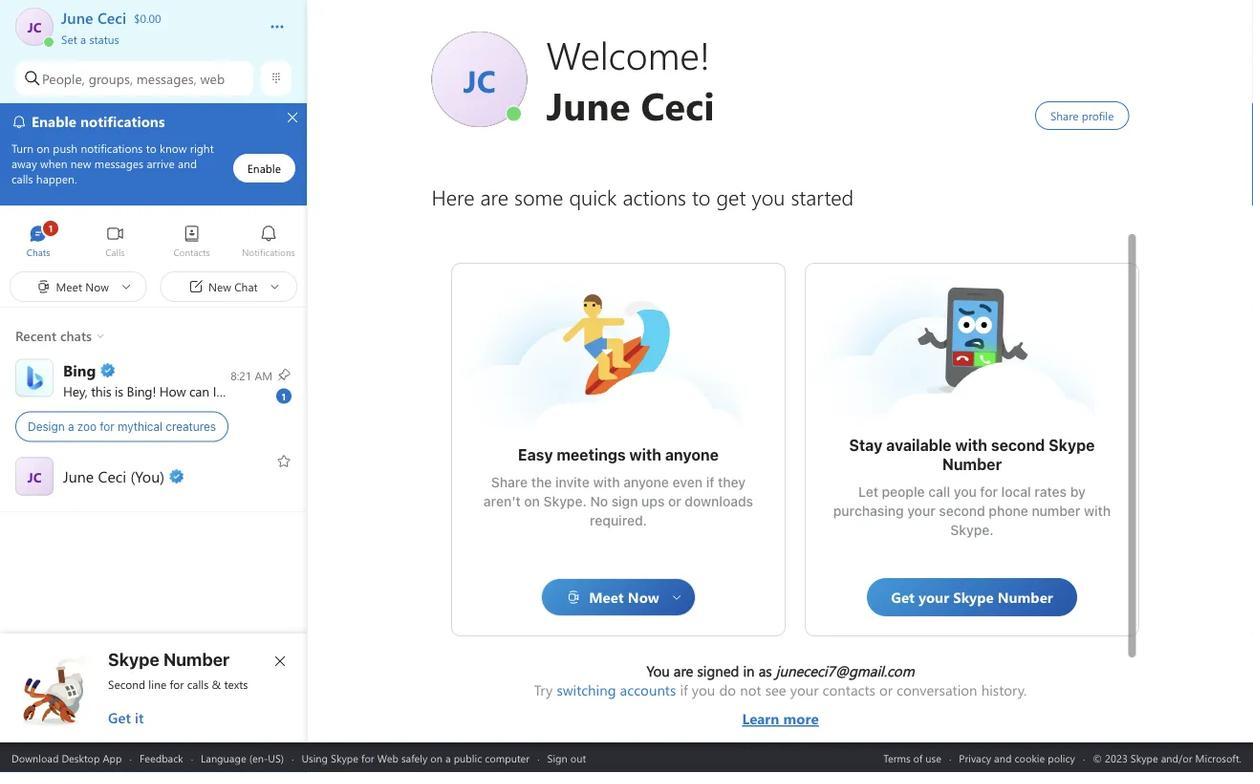 Task type: describe. For each thing, give the bounding box(es) containing it.
use
[[926, 751, 942, 766]]

downloads
[[685, 494, 753, 510]]

web
[[200, 70, 225, 87]]

second
[[108, 677, 145, 693]]

using skype for web safely on a public computer
[[302, 751, 530, 766]]

are
[[674, 662, 694, 681]]

switching
[[557, 681, 616, 700]]

people
[[882, 484, 925, 500]]

(en-
[[249, 751, 268, 766]]

download
[[11, 751, 59, 766]]

computer
[[485, 751, 530, 766]]

second inside let people call you for local rates by purchasing your second phone number with skype.
[[939, 504, 985, 519]]

in
[[744, 662, 755, 681]]

get it
[[108, 709, 144, 728]]

sign
[[611, 494, 638, 510]]

app
[[103, 751, 122, 766]]

easy meetings with anyone
[[518, 446, 719, 464]]

for left web
[[361, 751, 375, 766]]

set
[[61, 31, 77, 46]]

if inside share the invite with anyone even if they aren't on skype. no sign ups or downloads required.
[[706, 475, 714, 491]]

call
[[929, 484, 950, 500]]

people, groups, messages, web
[[42, 70, 225, 87]]

on inside share the invite with anyone even if they aren't on skype. no sign ups or downloads required.
[[524, 494, 540, 510]]

not
[[740, 681, 762, 700]]

skype inside stay available with second skype number
[[1049, 437, 1095, 455]]

required.
[[590, 513, 647, 529]]

using skype for web safely on a public computer link
[[302, 751, 530, 766]]

with inside stay available with second skype number
[[955, 437, 988, 455]]

language
[[201, 751, 246, 766]]

hey,
[[63, 383, 88, 400]]

sign out
[[548, 751, 586, 766]]

!
[[152, 383, 156, 400]]

status
[[89, 31, 119, 46]]

texts
[[224, 677, 248, 693]]

do
[[720, 681, 737, 700]]

accounts
[[620, 681, 677, 700]]

whosthis
[[915, 283, 974, 304]]

policy
[[1049, 751, 1076, 766]]

safely
[[402, 751, 428, 766]]

groups,
[[89, 70, 133, 87]]

how
[[160, 383, 186, 400]]

meetings
[[557, 446, 626, 464]]

the
[[531, 475, 552, 491]]

sign
[[548, 751, 568, 766]]

mythical
[[118, 420, 163, 434]]

you are signed in as
[[647, 662, 777, 681]]

for right zoo
[[100, 420, 115, 434]]

stay available with second skype number
[[849, 437, 1099, 474]]

you
[[647, 662, 670, 681]]

feedback link
[[140, 751, 183, 766]]

privacy and cookie policy link
[[960, 751, 1076, 766]]

more
[[784, 710, 819, 729]]

or inside try switching accounts if you do not see your contacts or conversation history. learn more
[[880, 681, 893, 700]]

by
[[1071, 484, 1086, 500]]

purchasing
[[833, 504, 904, 519]]

calls
[[187, 677, 209, 693]]

let
[[859, 484, 878, 500]]

0 vertical spatial you
[[248, 383, 269, 400]]

with inside share the invite with anyone even if they aren't on skype. no sign ups or downloads required.
[[593, 475, 620, 491]]

skype number element
[[16, 649, 292, 728]]

terms
[[884, 751, 911, 766]]

sign out link
[[548, 751, 586, 766]]

design
[[28, 420, 65, 434]]

download desktop app
[[11, 751, 122, 766]]

us)
[[268, 751, 284, 766]]

cookie
[[1015, 751, 1046, 766]]

0 horizontal spatial number
[[163, 649, 230, 670]]

a for set
[[80, 31, 86, 46]]

language (en-us)
[[201, 751, 284, 766]]

language (en-us) link
[[201, 751, 284, 766]]

learn
[[743, 710, 780, 729]]



Task type: locate. For each thing, give the bounding box(es) containing it.
skype up the 'by'
[[1049, 437, 1095, 455]]

1 vertical spatial skype
[[108, 649, 160, 670]]

0 vertical spatial a
[[80, 31, 86, 46]]

today?
[[273, 383, 311, 400]]

your right see
[[791, 681, 819, 700]]

0 vertical spatial your
[[907, 504, 936, 519]]

1 horizontal spatial you
[[692, 681, 716, 700]]

1 horizontal spatial skype.
[[951, 523, 994, 539]]

your
[[907, 504, 936, 519], [791, 681, 819, 700]]

public
[[454, 751, 482, 766]]

0 vertical spatial skype
[[1049, 437, 1095, 455]]

mansurfer
[[561, 293, 629, 313]]

on right safely
[[431, 751, 443, 766]]

or right contacts
[[880, 681, 893, 700]]

conversation
[[897, 681, 978, 700]]

a right set at the top left of the page
[[80, 31, 86, 46]]

invite
[[555, 475, 589, 491]]

0 horizontal spatial a
[[68, 420, 74, 434]]

1 vertical spatial second
[[939, 504, 985, 519]]

your down call at the right of the page
[[907, 504, 936, 519]]

or right ups in the right bottom of the page
[[668, 494, 681, 510]]

hey, this is bing ! how can i help you today?
[[63, 383, 314, 400]]

0 vertical spatial number
[[942, 456, 1002, 474]]

for left local at the bottom right of page
[[980, 484, 998, 500]]

if
[[706, 475, 714, 491], [680, 681, 688, 700]]

1 vertical spatial you
[[954, 484, 977, 500]]

with up no
[[593, 475, 620, 491]]

aren't
[[483, 494, 520, 510]]

people, groups, messages, web button
[[15, 61, 253, 96]]

second line for calls & texts
[[108, 677, 248, 693]]

ups
[[641, 494, 665, 510]]

see
[[766, 681, 787, 700]]

for
[[100, 420, 115, 434], [980, 484, 998, 500], [170, 677, 184, 693], [361, 751, 375, 766]]

people,
[[42, 70, 85, 87]]

1 vertical spatial if
[[680, 681, 688, 700]]

with inside let people call you for local rates by purchasing your second phone number with skype.
[[1084, 504, 1111, 519]]

as
[[759, 662, 773, 681]]

privacy and cookie policy
[[960, 751, 1076, 766]]

2 horizontal spatial skype
[[1049, 437, 1095, 455]]

a
[[80, 31, 86, 46], [68, 420, 74, 434], [446, 751, 451, 766]]

if up downloads at the bottom
[[706, 475, 714, 491]]

skype. down invite
[[543, 494, 587, 510]]

skype. inside share the invite with anyone even if they aren't on skype. no sign ups or downloads required.
[[543, 494, 587, 510]]

download desktop app link
[[11, 751, 122, 766]]

with right available
[[955, 437, 988, 455]]

help
[[220, 383, 245, 400]]

tab list
[[0, 216, 307, 269]]

0 horizontal spatial skype.
[[543, 494, 587, 510]]

number
[[942, 456, 1002, 474], [163, 649, 230, 670]]

0 vertical spatial anyone
[[665, 446, 719, 464]]

1 vertical spatial anyone
[[623, 475, 669, 491]]

1 horizontal spatial a
[[80, 31, 86, 46]]

2 horizontal spatial you
[[954, 484, 977, 500]]

a inside 'set a status' 'button'
[[80, 31, 86, 46]]

anyone
[[665, 446, 719, 464], [623, 475, 669, 491]]

2 vertical spatial skype
[[331, 751, 359, 766]]

on down the
[[524, 494, 540, 510]]

with up ups in the right bottom of the page
[[629, 446, 661, 464]]

0 horizontal spatial your
[[791, 681, 819, 700]]

0 horizontal spatial if
[[680, 681, 688, 700]]

skype number
[[108, 649, 230, 670]]

1 vertical spatial skype.
[[951, 523, 994, 539]]

design a zoo for mythical creatures
[[28, 420, 216, 434]]

history.
[[982, 681, 1028, 700]]

if inside try switching accounts if you do not see your contacts or conversation history. learn more
[[680, 681, 688, 700]]

1 horizontal spatial if
[[706, 475, 714, 491]]

1 vertical spatial your
[[791, 681, 819, 700]]

let people call you for local rates by purchasing your second phone number with skype.
[[833, 484, 1115, 539]]

you
[[248, 383, 269, 400], [954, 484, 977, 500], [692, 681, 716, 700]]

bing
[[127, 383, 152, 400]]

second down call at the right of the page
[[939, 504, 985, 519]]

if right you
[[680, 681, 688, 700]]

1 horizontal spatial on
[[524, 494, 540, 510]]

it
[[135, 709, 144, 728]]

0 vertical spatial second
[[991, 437, 1045, 455]]

messages,
[[137, 70, 197, 87]]

anyone up even
[[665, 446, 719, 464]]

1 vertical spatial a
[[68, 420, 74, 434]]

skype. inside let people call you for local rates by purchasing your second phone number with skype.
[[951, 523, 994, 539]]

contacts
[[823, 681, 876, 700]]

they
[[718, 475, 746, 491]]

for inside let people call you for local rates by purchasing your second phone number with skype.
[[980, 484, 998, 500]]

a left zoo
[[68, 420, 74, 434]]

1 vertical spatial on
[[431, 751, 443, 766]]

your inside let people call you for local rates by purchasing your second phone number with skype.
[[907, 504, 936, 519]]

1 horizontal spatial your
[[907, 504, 936, 519]]

1 horizontal spatial skype
[[331, 751, 359, 766]]

second
[[991, 437, 1045, 455], [939, 504, 985, 519]]

you right call at the right of the page
[[954, 484, 977, 500]]

of
[[914, 751, 923, 766]]

for right line
[[170, 677, 184, 693]]

switching accounts link
[[557, 681, 677, 700]]

0 vertical spatial or
[[668, 494, 681, 510]]

and
[[995, 751, 1012, 766]]

a for design
[[68, 420, 74, 434]]

set a status button
[[61, 27, 251, 46]]

1 vertical spatial or
[[880, 681, 893, 700]]

rates
[[1035, 484, 1067, 500]]

0 horizontal spatial on
[[431, 751, 443, 766]]

skype
[[1049, 437, 1095, 455], [108, 649, 160, 670], [331, 751, 359, 766]]

set a status
[[61, 31, 119, 46]]

line
[[149, 677, 167, 693]]

skype up second
[[108, 649, 160, 670]]

0 vertical spatial skype.
[[543, 494, 587, 510]]

privacy
[[960, 751, 992, 766]]

you inside try switching accounts if you do not see your contacts or conversation history. learn more
[[692, 681, 716, 700]]

second inside stay available with second skype number
[[991, 437, 1045, 455]]

2 vertical spatial a
[[446, 751, 451, 766]]

using
[[302, 751, 328, 766]]

for inside skype number element
[[170, 677, 184, 693]]

1 horizontal spatial second
[[991, 437, 1045, 455]]

or
[[668, 494, 681, 510], [880, 681, 893, 700]]

no
[[590, 494, 608, 510]]

your inside try switching accounts if you do not see your contacts or conversation history. learn more
[[791, 681, 819, 700]]

creatures
[[166, 420, 216, 434]]

2 vertical spatial you
[[692, 681, 716, 700]]

1 vertical spatial number
[[163, 649, 230, 670]]

is
[[115, 383, 123, 400]]

you right help
[[248, 383, 269, 400]]

2 horizontal spatial a
[[446, 751, 451, 766]]

out
[[571, 751, 586, 766]]

number up calls
[[163, 649, 230, 670]]

skype right using at left bottom
[[331, 751, 359, 766]]

i
[[213, 383, 216, 400]]

with
[[955, 437, 988, 455], [629, 446, 661, 464], [593, 475, 620, 491], [1084, 504, 1111, 519]]

you inside let people call you for local rates by purchasing your second phone number with skype.
[[954, 484, 977, 500]]

0 vertical spatial if
[[706, 475, 714, 491]]

number up call at the right of the page
[[942, 456, 1002, 474]]

with down the 'by'
[[1084, 504, 1111, 519]]

0 horizontal spatial or
[[668, 494, 681, 510]]

0 horizontal spatial second
[[939, 504, 985, 519]]

available
[[886, 437, 952, 455]]

number inside stay available with second skype number
[[942, 456, 1002, 474]]

learn more link
[[534, 700, 1028, 729]]

1 horizontal spatial or
[[880, 681, 893, 700]]

anyone inside share the invite with anyone even if they aren't on skype. no sign ups or downloads required.
[[623, 475, 669, 491]]

0 horizontal spatial skype
[[108, 649, 160, 670]]

anyone up ups in the right bottom of the page
[[623, 475, 669, 491]]

this
[[91, 383, 111, 400]]

stay
[[849, 437, 883, 455]]

try switching accounts if you do not see your contacts or conversation history. learn more
[[534, 681, 1028, 729]]

1 horizontal spatial number
[[942, 456, 1002, 474]]

0 horizontal spatial you
[[248, 383, 269, 400]]

terms of use
[[884, 751, 942, 766]]

skype. down phone
[[951, 523, 994, 539]]

zoo
[[77, 420, 97, 434]]

a left the public at the bottom left
[[446, 751, 451, 766]]

terms of use link
[[884, 751, 942, 766]]

share the invite with anyone even if they aren't on skype. no sign ups or downloads required.
[[483, 475, 757, 529]]

phone
[[989, 504, 1029, 519]]

you left do
[[692, 681, 716, 700]]

feedback
[[140, 751, 183, 766]]

second up local at the bottom right of page
[[991, 437, 1045, 455]]

&
[[212, 677, 221, 693]]

share
[[491, 475, 528, 491]]

on
[[524, 494, 540, 510], [431, 751, 443, 766]]

even
[[673, 475, 703, 491]]

or inside share the invite with anyone even if they aren't on skype. no sign ups or downloads required.
[[668, 494, 681, 510]]

desktop
[[62, 751, 100, 766]]

0 vertical spatial on
[[524, 494, 540, 510]]



Task type: vqa. For each thing, say whether or not it's contained in the screenshot.
top Bing, 1:51 PM
no



